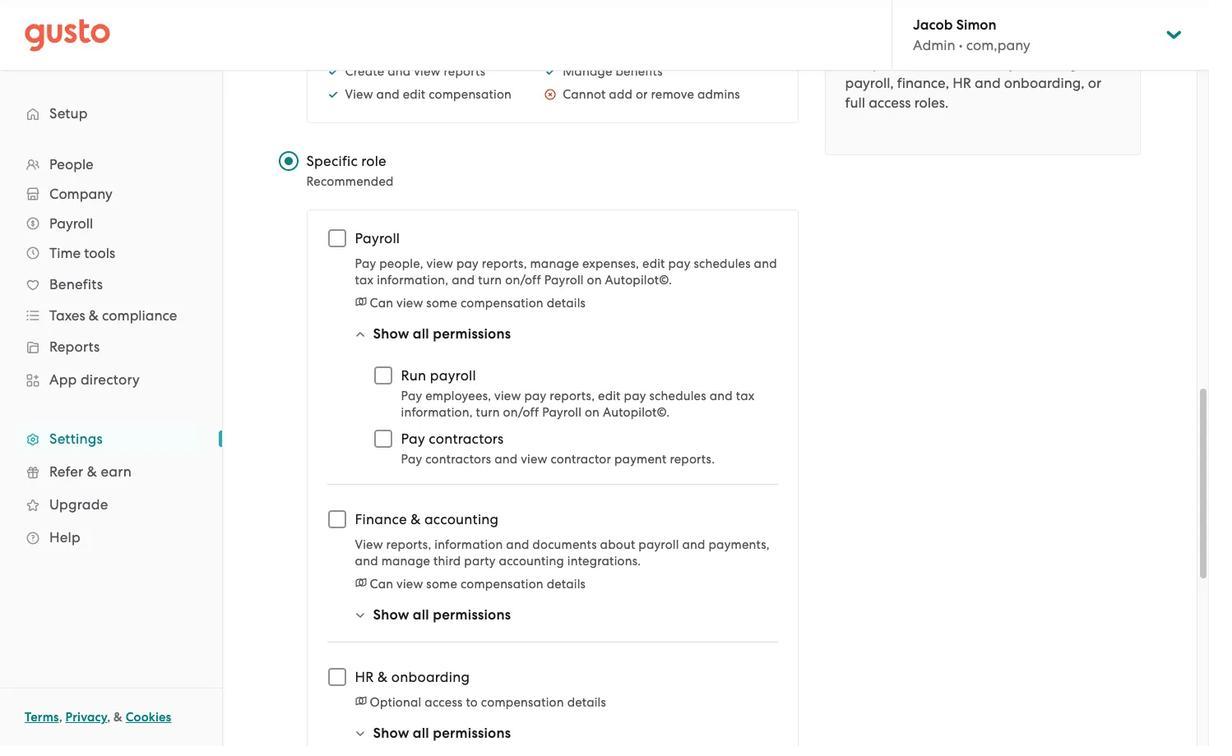 Task type: vqa. For each thing, say whether or not it's contained in the screenshot.
the ❯
no



Task type: locate. For each thing, give the bounding box(es) containing it.
view inside list
[[414, 64, 441, 79]]

pay up pay contractors and view contractor payment reports.
[[524, 389, 547, 404]]

or inside list
[[636, 87, 648, 102]]

view down people,
[[397, 296, 423, 311]]

company
[[49, 186, 112, 202]]

1 vertical spatial show
[[373, 607, 409, 624]]

1 vertical spatial all
[[413, 607, 429, 624]]

1 vertical spatial tax
[[736, 389, 755, 404]]

0 vertical spatial details
[[547, 296, 586, 311]]

payments,
[[709, 538, 770, 553]]

and inside pay employees, view pay reports, edit pay schedules and tax information, turn on/off payroll on autopilot©.
[[709, 389, 733, 404]]

2 vertical spatial show
[[373, 725, 409, 743]]

0 vertical spatial show all permissions
[[373, 326, 511, 343]]

they
[[988, 55, 1016, 72]]

help
[[49, 530, 81, 546]]

1 horizontal spatial payroll
[[638, 538, 679, 553]]

1 horizontal spatial list
[[327, 0, 512, 103]]

on/off inside pay employees, view pay reports, edit pay schedules and tax information, turn on/off payroll on autopilot©.
[[503, 405, 539, 420]]

edit up contractor
[[598, 389, 621, 404]]

1 vertical spatial on/off
[[503, 405, 539, 420]]

all down the optional
[[413, 725, 429, 743]]

hr
[[953, 75, 971, 91], [355, 669, 374, 686]]

payroll inside view reports, information and documents about payroll and payments, and manage third party accounting integrations.
[[638, 538, 679, 553]]

contractors down the pay contractors
[[425, 452, 491, 467]]

view right people,
[[427, 257, 453, 271]]

all up run
[[413, 326, 429, 343]]

payroll
[[430, 368, 476, 384], [638, 538, 679, 553]]

2 horizontal spatial or
[[1088, 75, 1101, 91]]

manage
[[530, 257, 579, 271], [381, 554, 430, 569]]

or down "assigned"
[[1088, 75, 1101, 91]]

3 show from the top
[[373, 725, 409, 743]]

integrations.
[[567, 554, 641, 569]]

time tools
[[49, 245, 115, 262]]

manage left expenses,
[[530, 257, 579, 271]]

1 vertical spatial turn
[[476, 405, 500, 420]]

on/off
[[505, 273, 541, 288], [503, 405, 539, 420]]

2 vertical spatial details
[[567, 696, 606, 711]]

details
[[547, 296, 586, 311], [547, 577, 586, 592], [567, 696, 606, 711]]

can down people,
[[370, 296, 393, 311]]

run
[[401, 368, 426, 384]]

Finance & accounting checkbox
[[319, 502, 355, 538]]

accounting up information
[[424, 512, 499, 528]]

view for view reports, information and documents about payroll and payments, and manage third party accounting integrations.
[[355, 538, 383, 553]]

3 permissions from the top
[[433, 725, 511, 743]]

autopilot©. inside pay people, view pay reports, manage expenses, edit pay schedules and tax information, and turn on/off payroll on autopilot©.
[[605, 273, 672, 288]]

1 vertical spatial on
[[585, 405, 600, 420]]

hr down data
[[953, 75, 971, 91]]

payroll down expenses,
[[544, 273, 584, 288]]

0 vertical spatial all
[[413, 326, 429, 343]]

view inside pay people, view pay reports, manage expenses, edit pay schedules and tax information, and turn on/off payroll on autopilot©.
[[427, 257, 453, 271]]

view inside view reports, information and documents about payroll and payments, and manage third party accounting integrations.
[[355, 538, 383, 553]]

add
[[609, 87, 633, 102]]

turn
[[478, 273, 502, 288], [476, 405, 500, 420]]

on inside pay employees, view pay reports, edit pay schedules and tax information, turn on/off payroll on autopilot©.
[[585, 405, 600, 420]]

2 vertical spatial all
[[413, 725, 429, 743]]

reports, inside pay employees, view pay reports, edit pay schedules and tax information, turn on/off payroll on autopilot©.
[[550, 389, 595, 404]]

manage inside view reports, information and documents about payroll and payments, and manage third party accounting integrations.
[[381, 554, 430, 569]]

view inside pay employees, view pay reports, edit pay schedules and tax information, turn on/off payroll on autopilot©.
[[494, 389, 521, 404]]

on down expenses,
[[587, 273, 602, 288]]

view down create on the top of the page
[[345, 87, 373, 102]]

accounting inside view reports, information and documents about payroll and payments, and manage third party accounting integrations.
[[499, 554, 564, 569]]

1 can from the top
[[370, 296, 393, 311]]

onboarding
[[391, 669, 470, 686]]

2 vertical spatial permissions
[[433, 725, 511, 743]]

manage benefits
[[563, 64, 663, 79]]

optional access to compensation details
[[370, 696, 606, 711]]

if
[[976, 55, 984, 72]]

0 vertical spatial autopilot©.
[[605, 273, 672, 288]]

0 horizontal spatial payroll
[[430, 368, 476, 384]]

0 horizontal spatial reports,
[[386, 538, 431, 553]]

0 vertical spatial hr
[[953, 75, 971, 91]]

1 vertical spatial view
[[355, 538, 383, 553]]

1 horizontal spatial tax
[[736, 389, 755, 404]]

details for finance & accounting
[[547, 577, 586, 592]]

list
[[327, 0, 512, 103], [545, 0, 740, 103], [0, 150, 222, 554]]

some for payroll
[[426, 296, 457, 311]]

cookies
[[126, 711, 171, 725]]

1 vertical spatial accounting
[[499, 554, 564, 569]]

third
[[433, 554, 461, 569]]

1 vertical spatial some
[[426, 577, 457, 592]]

help link
[[16, 523, 206, 553]]

to right "assigned"
[[1106, 55, 1119, 72]]

pay for pay contractors and view contractor payment reports.
[[401, 452, 422, 467]]

can for finance & accounting
[[370, 577, 393, 592]]

Payroll checkbox
[[319, 220, 355, 257]]

or
[[1058, 35, 1071, 52], [1088, 75, 1101, 91], [636, 87, 648, 102]]

& right finance
[[411, 512, 421, 528]]

0 horizontal spatial or
[[636, 87, 648, 102]]

autopilot©. up the payment
[[603, 405, 670, 420]]

0 vertical spatial payroll
[[430, 368, 476, 384]]

None checkbox
[[365, 358, 401, 394]]

1 vertical spatial payroll
[[638, 538, 679, 553]]

0 horizontal spatial to
[[466, 696, 478, 711]]

2 horizontal spatial list
[[545, 0, 740, 103]]

all
[[413, 326, 429, 343], [413, 607, 429, 624], [413, 725, 429, 743]]

&
[[89, 308, 99, 324], [87, 464, 97, 480], [411, 512, 421, 528], [378, 669, 388, 686], [114, 711, 123, 725]]

view for view and edit compensation
[[345, 87, 373, 102]]

0 horizontal spatial tax
[[355, 273, 374, 288]]

view up view and edit compensation
[[414, 64, 441, 79]]

pay inside pay people, view pay reports, manage expenses, edit pay schedules and tax information, and turn on/off payroll on autopilot©.
[[355, 257, 376, 271]]

tax
[[355, 273, 374, 288], [736, 389, 755, 404]]

view inside list
[[345, 87, 373, 102]]

autopilot©.
[[605, 273, 672, 288], [603, 405, 670, 420]]

1 vertical spatial can
[[370, 577, 393, 592]]

to down onboarding
[[466, 696, 478, 711]]

on up contractor
[[585, 405, 600, 420]]

access up are
[[1012, 35, 1055, 52]]

2 horizontal spatial reports,
[[550, 389, 595, 404]]

& left earn on the left of page
[[87, 464, 97, 480]]

view right employees,
[[494, 389, 521, 404]]

reports
[[444, 64, 485, 79]]

some down third
[[426, 577, 457, 592]]

1 horizontal spatial to
[[1106, 55, 1119, 72]]

pay inside pay employees, view pay reports, edit pay schedules and tax information, turn on/off payroll on autopilot©.
[[401, 389, 422, 404]]

cannot add or remove admins
[[563, 87, 740, 102]]

are
[[1020, 55, 1041, 72]]

contractors down employees,
[[429, 431, 504, 447]]

2 can view some compensation details from the top
[[370, 577, 586, 592]]

reports, inside pay people, view pay reports, manage expenses, edit pay schedules and tax information, and turn on/off payroll on autopilot©.
[[482, 257, 527, 271]]

1 , from the left
[[59, 711, 62, 725]]

& for hr
[[378, 669, 388, 686]]

show up run
[[373, 326, 409, 343]]

schedules
[[694, 257, 751, 271], [649, 389, 706, 404]]

access down payroll,
[[869, 95, 911, 111]]

permissions down party
[[433, 607, 511, 624]]

or up "assigned"
[[1058, 35, 1071, 52]]

1 some from the top
[[426, 296, 457, 311]]

show up hr & onboarding
[[373, 607, 409, 624]]

or right add
[[636, 87, 648, 102]]

payroll up employees,
[[430, 368, 476, 384]]

None checkbox
[[365, 421, 401, 457]]

finance & accounting
[[355, 512, 499, 528]]

1 horizontal spatial ,
[[107, 711, 111, 725]]

0 vertical spatial on/off
[[505, 273, 541, 288]]

accounting down documents
[[499, 554, 564, 569]]

1 vertical spatial can view some compensation details
[[370, 577, 586, 592]]

1 horizontal spatial manage
[[530, 257, 579, 271]]

specific role
[[306, 153, 387, 169]]

some for finance & accounting
[[426, 577, 457, 592]]

0 vertical spatial can view some compensation details
[[370, 296, 586, 311]]

hr up the optional
[[355, 669, 374, 686]]

pay contractors and view contractor payment reports.
[[401, 452, 715, 467]]

,
[[59, 711, 62, 725], [107, 711, 111, 725]]

0 vertical spatial information,
[[377, 273, 449, 288]]

manage inside pay people, view pay reports, manage expenses, edit pay schedules and tax information, and turn on/off payroll on autopilot©.
[[530, 257, 579, 271]]

permissions down optional access to compensation details
[[433, 725, 511, 743]]

edit
[[1075, 35, 1100, 52], [403, 87, 425, 102], [642, 257, 665, 271], [598, 389, 621, 404]]

1 vertical spatial information,
[[401, 405, 473, 420]]

& up the optional
[[378, 669, 388, 686]]

some up run payroll
[[426, 296, 457, 311]]

refer & earn
[[49, 464, 132, 480]]

2 some from the top
[[426, 577, 457, 592]]

some
[[426, 296, 457, 311], [426, 577, 457, 592]]

payroll up the time
[[49, 215, 93, 232]]

0 vertical spatial schedules
[[694, 257, 751, 271]]

permissions
[[433, 326, 511, 343], [433, 607, 511, 624], [433, 725, 511, 743]]

hr inside admins in gusto can only access or edit compensation data if they are assigned to payroll, finance, hr and onboarding, or full access roles.
[[953, 75, 971, 91]]

0 vertical spatial manage
[[530, 257, 579, 271]]

roles.
[[914, 95, 949, 111]]

0 vertical spatial permissions
[[433, 326, 511, 343]]

1 horizontal spatial hr
[[953, 75, 971, 91]]

reports,
[[482, 257, 527, 271], [550, 389, 595, 404], [386, 538, 431, 553]]

payroll
[[49, 215, 93, 232], [355, 230, 400, 247], [544, 273, 584, 288], [542, 405, 582, 420]]

view reports, information and documents about payroll and payments, and manage third party accounting integrations.
[[355, 538, 770, 569]]

1 vertical spatial access
[[869, 95, 911, 111]]

view down finance
[[355, 538, 383, 553]]

edit up "assigned"
[[1075, 35, 1100, 52]]

0 horizontal spatial hr
[[355, 669, 374, 686]]

edit right expenses,
[[642, 257, 665, 271]]

0 horizontal spatial ,
[[59, 711, 62, 725]]

all up hr & onboarding
[[413, 607, 429, 624]]

0 vertical spatial to
[[1106, 55, 1119, 72]]

show all permissions down optional access to compensation details
[[373, 725, 511, 743]]

compensation
[[845, 55, 938, 72], [429, 87, 512, 102], [461, 296, 544, 311], [461, 577, 544, 592], [481, 696, 564, 711]]

, left cookies button
[[107, 711, 111, 725]]

terms , privacy , & cookies
[[25, 711, 171, 725]]

1 horizontal spatial reports,
[[482, 257, 527, 271]]

0 vertical spatial can
[[370, 296, 393, 311]]

0 vertical spatial reports,
[[482, 257, 527, 271]]

0 vertical spatial some
[[426, 296, 457, 311]]

information, down employees,
[[401, 405, 473, 420]]

pay up the payment
[[624, 389, 646, 404]]

2 permissions from the top
[[433, 607, 511, 624]]

pay
[[456, 257, 479, 271], [668, 257, 691, 271], [524, 389, 547, 404], [624, 389, 646, 404]]

terms
[[25, 711, 59, 725]]

access down onboarding
[[425, 696, 463, 711]]

2 , from the left
[[107, 711, 111, 725]]

0 vertical spatial show
[[373, 326, 409, 343]]

schedules inside pay employees, view pay reports, edit pay schedules and tax information, turn on/off payroll on autopilot©.
[[649, 389, 706, 404]]

schedules inside pay people, view pay reports, manage expenses, edit pay schedules and tax information, and turn on/off payroll on autopilot©.
[[694, 257, 751, 271]]

& right taxes
[[89, 308, 99, 324]]

show all permissions up run payroll
[[373, 326, 511, 343]]

1 vertical spatial reports,
[[550, 389, 595, 404]]

& for taxes
[[89, 308, 99, 324]]

role
[[361, 153, 387, 169]]

accounting
[[424, 512, 499, 528], [499, 554, 564, 569]]

2 horizontal spatial access
[[1012, 35, 1055, 52]]

payroll up pay contractors and view contractor payment reports.
[[542, 405, 582, 420]]

0 horizontal spatial list
[[0, 150, 222, 554]]

1 vertical spatial schedules
[[649, 389, 706, 404]]

refer
[[49, 464, 83, 480]]

payroll right about
[[638, 538, 679, 553]]

0 vertical spatial tax
[[355, 273, 374, 288]]

reports.
[[670, 452, 715, 467]]

2 vertical spatial access
[[425, 696, 463, 711]]

permissions up run payroll
[[433, 326, 511, 343]]

terms link
[[25, 711, 59, 725]]

information,
[[377, 273, 449, 288], [401, 405, 473, 420]]

and
[[388, 64, 411, 79], [975, 75, 1001, 91], [376, 87, 400, 102], [754, 257, 777, 271], [452, 273, 475, 288], [709, 389, 733, 404], [494, 452, 518, 467], [506, 538, 529, 553], [682, 538, 705, 553], [355, 554, 378, 569]]

0 horizontal spatial manage
[[381, 554, 430, 569]]

run payroll
[[401, 368, 476, 384]]

2 all from the top
[[413, 607, 429, 624]]

, left "privacy"
[[59, 711, 62, 725]]

0 vertical spatial view
[[345, 87, 373, 102]]

can down finance
[[370, 577, 393, 592]]

manage left third
[[381, 554, 430, 569]]

2 vertical spatial show all permissions
[[373, 725, 511, 743]]

0 vertical spatial turn
[[478, 273, 502, 288]]

0 vertical spatial contractors
[[429, 431, 504, 447]]

information, down people,
[[377, 273, 449, 288]]

1 vertical spatial show all permissions
[[373, 607, 511, 624]]

1 can view some compensation details from the top
[[370, 296, 586, 311]]

autopilot©. down expenses,
[[605, 273, 672, 288]]

1 vertical spatial permissions
[[433, 607, 511, 624]]

can
[[370, 296, 393, 311], [370, 577, 393, 592]]

1 vertical spatial contractors
[[425, 452, 491, 467]]

compensation inside admins in gusto can only access or edit compensation data if they are assigned to payroll, finance, hr and onboarding, or full access roles.
[[845, 55, 938, 72]]

to
[[1106, 55, 1119, 72], [466, 696, 478, 711]]

& inside dropdown button
[[89, 308, 99, 324]]

1 vertical spatial manage
[[381, 554, 430, 569]]

list containing manage benefits
[[545, 0, 740, 103]]

list containing create and view reports
[[327, 0, 512, 103]]

pay right expenses,
[[668, 257, 691, 271]]

edit inside admins in gusto can only access or edit compensation data if they are assigned to payroll, finance, hr and onboarding, or full access roles.
[[1075, 35, 1100, 52]]

1 vertical spatial autopilot©.
[[603, 405, 670, 420]]

show down the optional
[[373, 725, 409, 743]]

show
[[373, 326, 409, 343], [373, 607, 409, 624], [373, 725, 409, 743]]

can view some compensation details
[[370, 296, 586, 311], [370, 577, 586, 592]]

2 can from the top
[[370, 577, 393, 592]]

2 vertical spatial reports,
[[386, 538, 431, 553]]

information, inside pay people, view pay reports, manage expenses, edit pay schedules and tax information, and turn on/off payroll on autopilot©.
[[377, 273, 449, 288]]

show all permissions down third
[[373, 607, 511, 624]]

view left contractor
[[521, 452, 547, 467]]

1 vertical spatial details
[[547, 577, 586, 592]]

0 vertical spatial on
[[587, 273, 602, 288]]

settings link
[[16, 424, 206, 454]]



Task type: describe. For each thing, give the bounding box(es) containing it.
list containing people
[[0, 150, 222, 554]]

information
[[434, 538, 503, 553]]

0 horizontal spatial access
[[425, 696, 463, 711]]

people
[[49, 156, 94, 173]]

0 vertical spatial accounting
[[424, 512, 499, 528]]

upgrade
[[49, 497, 108, 513]]

settings
[[49, 431, 103, 447]]

can for payroll
[[370, 296, 393, 311]]

payroll button
[[16, 209, 206, 239]]

hr & onboarding
[[355, 669, 470, 686]]

& left cookies button
[[114, 711, 123, 725]]

pay contractors
[[401, 431, 504, 447]]

view and edit compensation
[[345, 87, 512, 102]]

app
[[49, 372, 77, 388]]

cannot
[[563, 87, 606, 102]]

party
[[464, 554, 496, 569]]

directory
[[81, 372, 140, 388]]

contractors for pay contractors
[[429, 431, 504, 447]]

HR & onboarding checkbox
[[319, 660, 355, 696]]

payment
[[614, 452, 667, 467]]

benefits
[[49, 276, 103, 293]]

remove
[[651, 87, 694, 102]]

to inside admins in gusto can only access or edit compensation data if they are assigned to payroll, finance, hr and onboarding, or full access roles.
[[1106, 55, 1119, 72]]

edit inside pay people, view pay reports, manage expenses, edit pay schedules and tax information, and turn on/off payroll on autopilot©.
[[642, 257, 665, 271]]

payroll,
[[845, 75, 894, 91]]

on/off inside pay people, view pay reports, manage expenses, edit pay schedules and tax information, and turn on/off payroll on autopilot©.
[[505, 273, 541, 288]]

edit down create and view reports
[[403, 87, 425, 102]]

pay employees, view pay reports, edit pay schedules and tax information, turn on/off payroll on autopilot©.
[[401, 389, 755, 420]]

setup link
[[16, 99, 206, 128]]

refer & earn link
[[16, 457, 206, 487]]

admin
[[913, 37, 955, 53]]

create and view reports
[[345, 64, 485, 79]]

compliance
[[102, 308, 177, 324]]

onboarding,
[[1004, 75, 1085, 91]]

manage
[[563, 64, 612, 79]]

simon
[[956, 16, 997, 34]]

1 permissions from the top
[[433, 326, 511, 343]]

reports, for on
[[550, 389, 595, 404]]

payroll inside dropdown button
[[49, 215, 93, 232]]

admins
[[845, 35, 893, 52]]

can
[[954, 35, 978, 52]]

view down finance & accounting
[[397, 577, 423, 592]]

3 all from the top
[[413, 725, 429, 743]]

pay for pay people, view pay reports, manage expenses, edit pay schedules and tax information, and turn on/off payroll on autopilot©.
[[355, 257, 376, 271]]

1 all from the top
[[413, 326, 429, 343]]

app directory
[[49, 372, 140, 388]]

Specific role radio
[[270, 143, 306, 179]]

0 vertical spatial access
[[1012, 35, 1055, 52]]

privacy
[[65, 711, 107, 725]]

full
[[845, 95, 865, 111]]

can view some compensation details for finance & accounting
[[370, 577, 586, 592]]

compensation inside list
[[429, 87, 512, 102]]

tools
[[84, 245, 115, 262]]

home image
[[25, 19, 110, 51]]

payroll inside pay people, view pay reports, manage expenses, edit pay schedules and tax information, and turn on/off payroll on autopilot©.
[[544, 273, 584, 288]]

documents
[[532, 538, 597, 553]]

taxes & compliance
[[49, 308, 177, 324]]

reports, for turn
[[482, 257, 527, 271]]

1 vertical spatial to
[[466, 696, 478, 711]]

in
[[897, 35, 909, 52]]

finance
[[355, 512, 407, 528]]

expenses,
[[582, 257, 639, 271]]

on inside pay people, view pay reports, manage expenses, edit pay schedules and tax information, and turn on/off payroll on autopilot©.
[[587, 273, 602, 288]]

gusto
[[912, 35, 951, 52]]

pay right people,
[[456, 257, 479, 271]]

only
[[981, 35, 1009, 52]]

jacob simon admin • com,pany
[[913, 16, 1030, 53]]

privacy link
[[65, 711, 107, 725]]

benefits link
[[16, 270, 206, 299]]

tax inside pay employees, view pay reports, edit pay schedules and tax information, turn on/off payroll on autopilot©.
[[736, 389, 755, 404]]

jacob
[[913, 16, 953, 34]]

assigned
[[1045, 55, 1102, 72]]

information, inside pay employees, view pay reports, edit pay schedules and tax information, turn on/off payroll on autopilot©.
[[401, 405, 473, 420]]

taxes
[[49, 308, 85, 324]]

autopilot©. inside pay employees, view pay reports, edit pay schedules and tax information, turn on/off payroll on autopilot©.
[[603, 405, 670, 420]]

taxes & compliance button
[[16, 301, 206, 331]]

payroll up people,
[[355, 230, 400, 247]]

company button
[[16, 179, 206, 209]]

create
[[345, 64, 384, 79]]

people button
[[16, 150, 206, 179]]

com,pany
[[966, 37, 1030, 53]]

1 vertical spatial hr
[[355, 669, 374, 686]]

contractors for pay contractors and view contractor payment reports.
[[425, 452, 491, 467]]

reports
[[49, 339, 100, 355]]

pay for pay contractors
[[401, 431, 425, 447]]

details for payroll
[[547, 296, 586, 311]]

upgrade link
[[16, 490, 206, 520]]

admins
[[697, 87, 740, 102]]

1 show all permissions from the top
[[373, 326, 511, 343]]

2 show all permissions from the top
[[373, 607, 511, 624]]

1 show from the top
[[373, 326, 409, 343]]

2 show from the top
[[373, 607, 409, 624]]

earn
[[101, 464, 132, 480]]

& for refer
[[87, 464, 97, 480]]

gusto navigation element
[[0, 71, 222, 581]]

recommended
[[306, 174, 394, 189]]

turn inside pay employees, view pay reports, edit pay schedules and tax information, turn on/off payroll on autopilot©.
[[476, 405, 500, 420]]

optional
[[370, 696, 422, 711]]

reports link
[[16, 332, 206, 362]]

edit inside pay employees, view pay reports, edit pay schedules and tax information, turn on/off payroll on autopilot©.
[[598, 389, 621, 404]]

time tools button
[[16, 239, 206, 268]]

& for finance
[[411, 512, 421, 528]]

payroll inside pay employees, view pay reports, edit pay schedules and tax information, turn on/off payroll on autopilot©.
[[542, 405, 582, 420]]

1 horizontal spatial or
[[1058, 35, 1071, 52]]

about
[[600, 538, 635, 553]]

contractor
[[551, 452, 611, 467]]

turn inside pay people, view pay reports, manage expenses, edit pay schedules and tax information, and turn on/off payroll on autopilot©.
[[478, 273, 502, 288]]

time
[[49, 245, 81, 262]]

benefits
[[616, 64, 663, 79]]

admins in gusto can only access or edit compensation data if they are assigned to payroll, finance, hr and onboarding, or full access roles.
[[845, 35, 1119, 111]]

setup
[[49, 105, 88, 122]]

can view some compensation details for payroll
[[370, 296, 586, 311]]

finance,
[[897, 75, 949, 91]]

tax inside pay people, view pay reports, manage expenses, edit pay schedules and tax information, and turn on/off payroll on autopilot©.
[[355, 273, 374, 288]]

reports, inside view reports, information and documents about payroll and payments, and manage third party accounting integrations.
[[386, 538, 431, 553]]

employees,
[[425, 389, 491, 404]]

and inside admins in gusto can only access or edit compensation data if they are assigned to payroll, finance, hr and onboarding, or full access roles.
[[975, 75, 1001, 91]]

1 horizontal spatial access
[[869, 95, 911, 111]]

pay for pay employees, view pay reports, edit pay schedules and tax information, turn on/off payroll on autopilot©.
[[401, 389, 422, 404]]

app directory link
[[16, 365, 206, 395]]

3 show all permissions from the top
[[373, 725, 511, 743]]

specific
[[306, 153, 358, 169]]

•
[[959, 37, 963, 53]]

people,
[[379, 257, 423, 271]]

cookies button
[[126, 708, 171, 728]]



